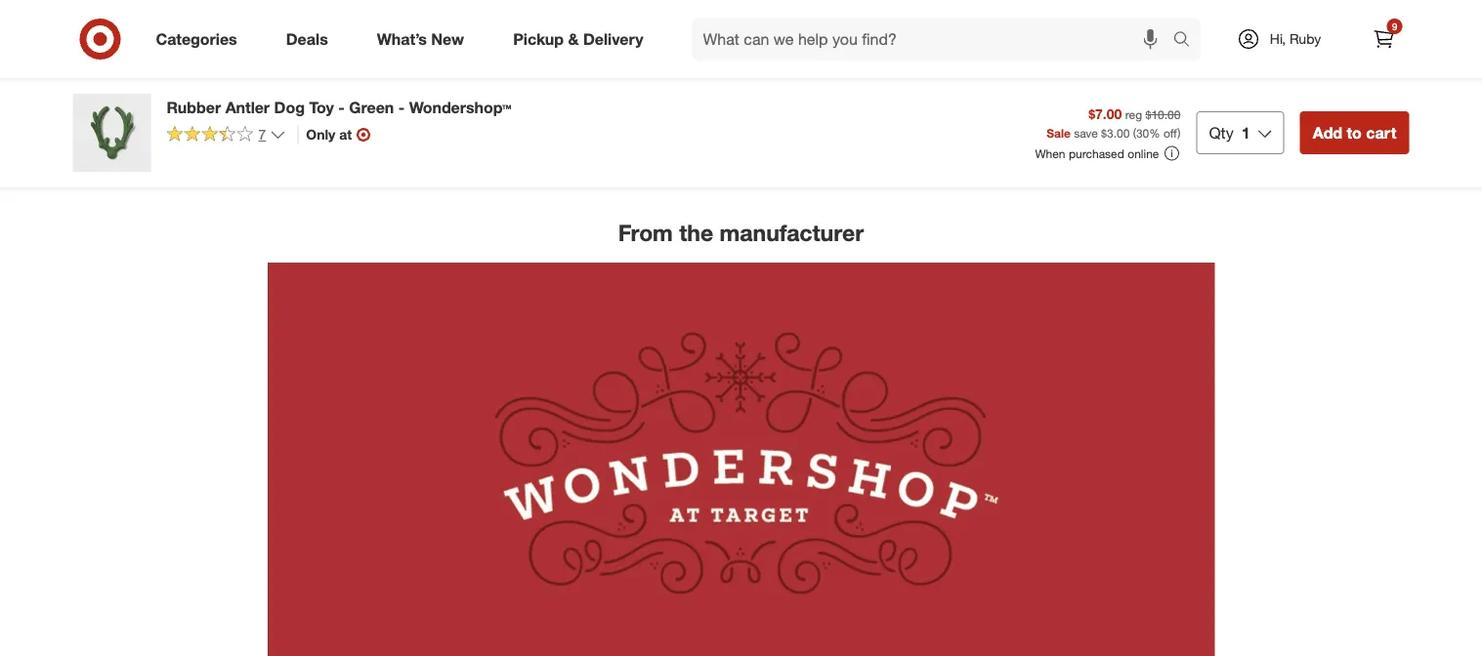 Task type: vqa. For each thing, say whether or not it's contained in the screenshot.
Only on the left of page
yes



Task type: describe. For each thing, give the bounding box(es) containing it.
- inside $2.79 reg $3.99 multipet christmas lamb chop with santa hat dog toy - 6"
[[1305, 82, 1310, 99]]

image of rubber antler dog toy - green - wondershop™ image
[[73, 94, 151, 172]]

wondershop™ for tennis ball dog toy - 2pk - wondershop™
[[692, 65, 777, 82]]

qty
[[1209, 123, 1234, 142]]

What can we help you find? suggestions appear below search field
[[691, 18, 1178, 61]]

$2.79 reg $3.99 multipet christmas lamb chop with santa hat dog toy - 6"
[[1281, 16, 1437, 99]]

sale for tennis
[[735, 33, 758, 48]]

)
[[1178, 126, 1181, 140]]

sale for candy
[[137, 33, 160, 48]]

only
[[306, 126, 336, 143]]

what's new link
[[360, 18, 489, 61]]

antler
[[225, 98, 270, 117]]

$
[[1101, 126, 1107, 140]]

9 link
[[1363, 18, 1406, 61]]

hat
[[1386, 65, 1408, 82]]

rope inside $3.50 reg $5.00 sale candy cane with rope dog toy - wondershop™
[[193, 48, 226, 65]]

dog inside $2.10 reg $3.00 sale tennis ball dog toy - 2pk - wondershop™
[[752, 48, 777, 65]]

- inside $3.50 reg $5.00 sale candy cane with rope dog toy - wondershop™
[[138, 65, 143, 82]]

wondershop™ for candy cane with rope dog toy - wondershop™
[[147, 65, 232, 82]]

only at
[[306, 126, 352, 143]]

3.00
[[1107, 126, 1130, 140]]

what's
[[377, 29, 427, 48]]

search button
[[1164, 18, 1211, 64]]

toy inside $7.00 $10.00 sale gingerbread playhouse rope holiday lights dog toy - wondershop™
[[483, 82, 504, 99]]

christmas inside kong christmas ballistic gingerbread man dog toy
[[925, 48, 987, 65]]

online
[[1128, 146, 1159, 161]]

deals link
[[269, 18, 353, 61]]

(
[[1133, 126, 1136, 140]]

from
[[618, 219, 673, 247]]

$7.00 reg $10.00 sale save $ 3.00 ( 30 % off )
[[1047, 105, 1181, 140]]

new
[[431, 29, 464, 48]]

add
[[1313, 123, 1343, 142]]

hi, ruby
[[1270, 30, 1321, 47]]

toy inside $2.79 reg $3.99 multipet christmas lamb chop with santa hat dog toy - 6"
[[1281, 82, 1301, 99]]

$7.00 for gingerbread playhouse rope holiday lights dog toy - wondershop™
[[483, 16, 517, 33]]

search
[[1164, 31, 1211, 50]]

$3.50 for candy cane with rope dog toy - wondershop™
[[85, 16, 118, 33]]

gingerbread for christmas
[[882, 65, 959, 82]]

lights
[[570, 65, 607, 82]]

sale for save
[[1047, 126, 1071, 140]]

reg for candy cane with rope dog toy - wondershop™
[[85, 33, 102, 48]]

chop
[[1281, 65, 1314, 82]]

cart
[[1366, 123, 1397, 142]]

green
[[349, 98, 394, 117]]

multipet
[[1281, 48, 1330, 65]]

kong
[[882, 48, 921, 65]]

reg for tennis ball dog toy - 2pk - wondershop™
[[683, 33, 700, 48]]

when purchased online
[[1035, 146, 1159, 161]]

reg inside the $7.00 reg $10.00 sale save $ 3.00 ( 30 % off )
[[1125, 107, 1143, 122]]

wondershop™ inside the $3.50 reg $5.00 reindeer plush with rope dog toy - wondershop™
[[346, 65, 432, 82]]

%
[[1149, 126, 1161, 140]]

christmas inside $2.79 reg $3.99 multipet christmas lamb chop with santa hat dog toy - 6"
[[1334, 48, 1396, 65]]

cane
[[128, 48, 160, 65]]

wondershop™ for gingerbread playhouse rope holiday lights dog toy - wondershop™
[[517, 82, 602, 99]]

$3.50 reg $5.00 sale candy cane with rope dog toy - wondershop™
[[85, 16, 232, 82]]

categories
[[156, 29, 237, 48]]

what's new
[[377, 29, 464, 48]]

- inside the $3.50 reg $5.00 reindeer plush with rope dog toy - wondershop™
[[337, 65, 343, 82]]

kong christmas ballistic gingerbread man dog toy
[[882, 48, 1038, 99]]

$2.10
[[683, 16, 716, 33]]

dog inside the $3.50 reg $5.00 reindeer plush with rope dog toy - wondershop™
[[284, 65, 309, 82]]

- up at at the left
[[338, 98, 345, 117]]



Task type: locate. For each thing, give the bounding box(es) containing it.
$7.00 for sale
[[1081, 16, 1115, 33]]

1 horizontal spatial christmas
[[1334, 48, 1396, 65]]

sale inside $7.00 sale
[[1140, 33, 1163, 48]]

6"
[[1314, 82, 1328, 99]]

$3.99
[[1301, 33, 1330, 48]]

off
[[1164, 126, 1178, 140]]

$7.00 up $
[[1089, 105, 1122, 122]]

toy down deals "link"
[[313, 65, 334, 82]]

with
[[164, 48, 189, 65], [381, 48, 406, 65], [1318, 65, 1343, 82]]

the
[[679, 219, 713, 247]]

at
[[339, 126, 352, 143]]

dog
[[752, 48, 777, 65], [85, 65, 110, 82], [284, 65, 309, 82], [611, 65, 636, 82], [993, 65, 1018, 82], [1412, 65, 1437, 82], [274, 98, 305, 117]]

pickup
[[513, 29, 564, 48]]

wondershop™ down $3.00
[[692, 65, 777, 82]]

&
[[568, 29, 579, 48]]

gingerbread inside $7.00 $10.00 sale gingerbread playhouse rope holiday lights dog toy - wondershop™
[[483, 48, 560, 65]]

toy inside $2.10 reg $3.00 sale tennis ball dog toy - 2pk - wondershop™
[[781, 48, 801, 65]]

sale inside $2.10 reg $3.00 sale tennis ball dog toy - 2pk - wondershop™
[[735, 33, 758, 48]]

dog right lights
[[611, 65, 636, 82]]

$5.00 for candy
[[105, 33, 134, 48]]

2pk
[[814, 48, 837, 65]]

$10.00
[[504, 33, 539, 48], [1146, 107, 1181, 122]]

add to cart button
[[1300, 111, 1410, 154]]

manufacturer
[[720, 219, 864, 247]]

with inside $2.79 reg $3.99 multipet christmas lamb chop with santa hat dog toy - 6"
[[1318, 65, 1343, 82]]

toy left holiday
[[483, 82, 504, 99]]

with right cane
[[164, 48, 189, 65]]

pickup & delivery link
[[497, 18, 668, 61]]

toy up only
[[309, 98, 334, 117]]

sale right candy
[[137, 33, 160, 48]]

dog inside $3.50 reg $5.00 sale candy cane with rope dog toy - wondershop™
[[85, 65, 110, 82]]

deals
[[286, 29, 328, 48]]

- right green
[[399, 98, 405, 117]]

reg
[[85, 33, 102, 48], [284, 33, 301, 48], [683, 33, 700, 48], [1281, 33, 1298, 48], [1125, 107, 1143, 122]]

save
[[1074, 126, 1098, 140]]

purchased
[[1069, 146, 1125, 161]]

$7.00 inside the $7.00 reg $10.00 sale save $ 3.00 ( 30 % off )
[[1089, 105, 1122, 122]]

hi,
[[1270, 30, 1286, 47]]

toy down kong
[[882, 82, 902, 99]]

$7.00 $10.00 sale gingerbread playhouse rope holiday lights dog toy - wondershop™
[[483, 16, 636, 99]]

$5.00 inside $3.50 reg $5.00 sale candy cane with rope dog toy - wondershop™
[[105, 33, 134, 48]]

-
[[805, 48, 811, 65], [138, 65, 143, 82], [337, 65, 343, 82], [683, 65, 688, 82], [508, 82, 513, 99], [1305, 82, 1310, 99], [338, 98, 345, 117], [399, 98, 405, 117]]

1 christmas from the left
[[925, 48, 987, 65]]

wondershop™
[[147, 65, 232, 82], [346, 65, 432, 82], [692, 65, 777, 82], [517, 82, 602, 99], [409, 98, 512, 117]]

1 vertical spatial $10.00
[[1146, 107, 1181, 122]]

0 horizontal spatial with
[[164, 48, 189, 65]]

dog down deals
[[284, 65, 309, 82]]

$10.00 inside the $7.00 reg $10.00 sale save $ 3.00 ( 30 % off )
[[1146, 107, 1181, 122]]

0 horizontal spatial christmas
[[925, 48, 987, 65]]

$5.00 inside the $3.50 reg $5.00 reindeer plush with rope dog toy - wondershop™
[[304, 33, 333, 48]]

lamb
[[1400, 48, 1435, 65]]

9
[[1392, 20, 1398, 32]]

$2.79
[[1281, 16, 1314, 33]]

wondershop™ down "new"
[[409, 98, 512, 117]]

toy
[[781, 48, 801, 65], [114, 65, 134, 82], [313, 65, 334, 82], [483, 82, 504, 99], [882, 82, 902, 99], [1281, 82, 1301, 99], [309, 98, 334, 117]]

$5.00 for plush
[[304, 33, 333, 48]]

$3.50 inside the $3.50 reg $5.00 reindeer plush with rope dog toy - wondershop™
[[284, 16, 317, 33]]

sale
[[137, 33, 160, 48], [542, 33, 565, 48], [735, 33, 758, 48], [1140, 33, 1163, 48], [1047, 126, 1071, 140]]

0 horizontal spatial $5.00
[[105, 33, 134, 48]]

$7.00 inside $7.00 $10.00 sale gingerbread playhouse rope holiday lights dog toy - wondershop™
[[483, 16, 517, 33]]

gingerbread down what can we help you find? suggestions appear below search field
[[882, 65, 959, 82]]

- left plush
[[337, 65, 343, 82]]

gingerbread inside kong christmas ballistic gingerbread man dog toy
[[882, 65, 959, 82]]

30
[[1136, 126, 1149, 140]]

$3.50 for reindeer plush with rope dog toy - wondershop™
[[284, 16, 317, 33]]

1
[[1242, 123, 1251, 142]]

delivery
[[583, 29, 644, 48]]

rope inside the $3.50 reg $5.00 reindeer plush with rope dog toy - wondershop™
[[410, 48, 443, 65]]

$7.00 left "search"
[[1081, 16, 1115, 33]]

dog inside $2.79 reg $3.99 multipet christmas lamb chop with santa hat dog toy - 6"
[[1412, 65, 1437, 82]]

wondershop™ up rubber on the left of page
[[147, 65, 232, 82]]

with right the chop
[[1318, 65, 1343, 82]]

reg for reindeer plush with rope dog toy - wondershop™
[[284, 33, 301, 48]]

0 horizontal spatial rope
[[193, 48, 226, 65]]

toy up image of rubber antler dog toy - green - wondershop™
[[114, 65, 134, 82]]

reg inside $3.50 reg $5.00 sale candy cane with rope dog toy - wondershop™
[[85, 33, 102, 48]]

when
[[1035, 146, 1066, 161]]

from the manufacturer
[[618, 219, 864, 247]]

tennis
[[683, 48, 721, 65]]

dog right man in the right top of the page
[[993, 65, 1018, 82]]

toy inside kong christmas ballistic gingerbread man dog toy
[[882, 82, 902, 99]]

qty 1
[[1209, 123, 1251, 142]]

reindeer
[[284, 48, 339, 65]]

reg inside the $3.50 reg $5.00 reindeer plush with rope dog toy - wondershop™
[[284, 33, 301, 48]]

- inside $7.00 $10.00 sale gingerbread playhouse rope holiday lights dog toy - wondershop™
[[508, 82, 513, 99]]

1 horizontal spatial $5.00
[[304, 33, 333, 48]]

man
[[963, 65, 989, 82]]

categories link
[[139, 18, 262, 61]]

0 horizontal spatial $3.50
[[85, 16, 118, 33]]

0 vertical spatial $10.00
[[504, 33, 539, 48]]

7 link
[[167, 125, 286, 148]]

- down the "$2.10"
[[683, 65, 688, 82]]

sale up when
[[1047, 126, 1071, 140]]

$9.99
[[882, 16, 915, 33]]

with inside $3.50 reg $5.00 sale candy cane with rope dog toy - wondershop™
[[164, 48, 189, 65]]

$7.00
[[483, 16, 517, 33], [1081, 16, 1115, 33], [1089, 105, 1122, 122]]

toy left 6"
[[1281, 82, 1301, 99]]

holiday
[[520, 65, 566, 82]]

$7.00 inside $7.00 sale
[[1081, 16, 1115, 33]]

$3.50 reg $5.00 reindeer plush with rope dog toy - wondershop™
[[284, 16, 443, 82]]

santa
[[1347, 65, 1383, 82]]

christmas right kong
[[925, 48, 987, 65]]

$5.00
[[105, 33, 134, 48], [304, 33, 333, 48]]

add to cart
[[1313, 123, 1397, 142]]

- left holiday
[[508, 82, 513, 99]]

$3.50 up candy
[[85, 16, 118, 33]]

1 horizontal spatial $10.00
[[1146, 107, 1181, 122]]

dog inside $7.00 $10.00 sale gingerbread playhouse rope holiday lights dog toy - wondershop™
[[611, 65, 636, 82]]

wondershop™ inside $3.50 reg $5.00 sale candy cane with rope dog toy - wondershop™
[[147, 65, 232, 82]]

7
[[258, 126, 266, 143]]

sale inside $3.50 reg $5.00 sale candy cane with rope dog toy - wondershop™
[[137, 33, 160, 48]]

wondershop™ down the what's
[[346, 65, 432, 82]]

0 horizontal spatial gingerbread
[[483, 48, 560, 65]]

rope
[[193, 48, 226, 65], [410, 48, 443, 65], [483, 65, 516, 82]]

$2.10 reg $3.00 sale tennis ball dog toy - 2pk - wondershop™
[[683, 16, 837, 82]]

ballistic
[[991, 48, 1038, 65]]

candy
[[85, 48, 124, 65]]

1 horizontal spatial gingerbread
[[882, 65, 959, 82]]

rope inside $7.00 $10.00 sale gingerbread playhouse rope holiday lights dog toy - wondershop™
[[483, 65, 516, 82]]

1 horizontal spatial with
[[381, 48, 406, 65]]

sale right $3.00
[[735, 33, 758, 48]]

reg inside $2.10 reg $3.00 sale tennis ball dog toy - 2pk - wondershop™
[[683, 33, 700, 48]]

dog inside kong christmas ballistic gingerbread man dog toy
[[993, 65, 1018, 82]]

wondershop™ inside $2.10 reg $3.00 sale tennis ball dog toy - 2pk - wondershop™
[[692, 65, 777, 82]]

$7.00 sale
[[1081, 16, 1163, 48]]

wondershop™ inside $7.00 $10.00 sale gingerbread playhouse rope holiday lights dog toy - wondershop™
[[517, 82, 602, 99]]

gingerbread left &
[[483, 48, 560, 65]]

christmas down the 9 in the right top of the page
[[1334, 48, 1396, 65]]

$3.00
[[703, 33, 732, 48]]

with inside the $3.50 reg $5.00 reindeer plush with rope dog toy - wondershop™
[[381, 48, 406, 65]]

gingerbread for $10.00
[[483, 48, 560, 65]]

2 horizontal spatial rope
[[483, 65, 516, 82]]

reg inside $2.79 reg $3.99 multipet christmas lamb chop with santa hat dog toy - 6"
[[1281, 33, 1298, 48]]

dog right the hat
[[1412, 65, 1437, 82]]

- left 6"
[[1305, 82, 1310, 99]]

reg for multipet christmas lamb chop with santa hat dog toy - 6"
[[1281, 33, 1298, 48]]

$3.50 up reindeer
[[284, 16, 317, 33]]

playhouse
[[564, 48, 627, 65]]

$10.00 inside $7.00 $10.00 sale gingerbread playhouse rope holiday lights dog toy - wondershop™
[[504, 33, 539, 48]]

dog right antler
[[274, 98, 305, 117]]

- right candy
[[138, 65, 143, 82]]

sale inside $7.00 $10.00 sale gingerbread playhouse rope holiday lights dog toy - wondershop™
[[542, 33, 565, 48]]

christmas
[[925, 48, 987, 65], [1334, 48, 1396, 65]]

pickup & delivery
[[513, 29, 644, 48]]

2 christmas from the left
[[1334, 48, 1396, 65]]

- left 2pk
[[805, 48, 811, 65]]

$3.50 inside $3.50 reg $5.00 sale candy cane with rope dog toy - wondershop™
[[85, 16, 118, 33]]

$3.50
[[85, 16, 118, 33], [284, 16, 317, 33]]

$5.00 left categories
[[105, 33, 134, 48]]

1 horizontal spatial rope
[[410, 48, 443, 65]]

sale inside the $7.00 reg $10.00 sale save $ 3.00 ( 30 % off )
[[1047, 126, 1071, 140]]

to
[[1347, 123, 1362, 142]]

1 horizontal spatial $3.50
[[284, 16, 317, 33]]

plush
[[343, 48, 377, 65]]

ball
[[725, 48, 748, 65]]

2 horizontal spatial with
[[1318, 65, 1343, 82]]

toy inside the $3.50 reg $5.00 reindeer plush with rope dog toy - wondershop™
[[313, 65, 334, 82]]

toy left 2pk
[[781, 48, 801, 65]]

$7.00 right "new"
[[483, 16, 517, 33]]

toy inside $3.50 reg $5.00 sale candy cane with rope dog toy - wondershop™
[[114, 65, 134, 82]]

$5.00 left plush
[[304, 33, 333, 48]]

rubber
[[167, 98, 221, 117]]

$10.00 up off
[[1146, 107, 1181, 122]]

with right plush
[[381, 48, 406, 65]]

1 $3.50 from the left
[[85, 16, 118, 33]]

sale left &
[[542, 33, 565, 48]]

0 horizontal spatial $10.00
[[504, 33, 539, 48]]

gingerbread
[[483, 48, 560, 65], [882, 65, 959, 82]]

2 $3.50 from the left
[[284, 16, 317, 33]]

sale left "search"
[[1140, 33, 1163, 48]]

rubber antler dog toy - green - wondershop™
[[167, 98, 512, 117]]

dog left cane
[[85, 65, 110, 82]]

1 $5.00 from the left
[[105, 33, 134, 48]]

$10.00 up holiday
[[504, 33, 539, 48]]

dog right ball
[[752, 48, 777, 65]]

wondershop™ down playhouse
[[517, 82, 602, 99]]

ruby
[[1290, 30, 1321, 47]]

2 $5.00 from the left
[[304, 33, 333, 48]]



